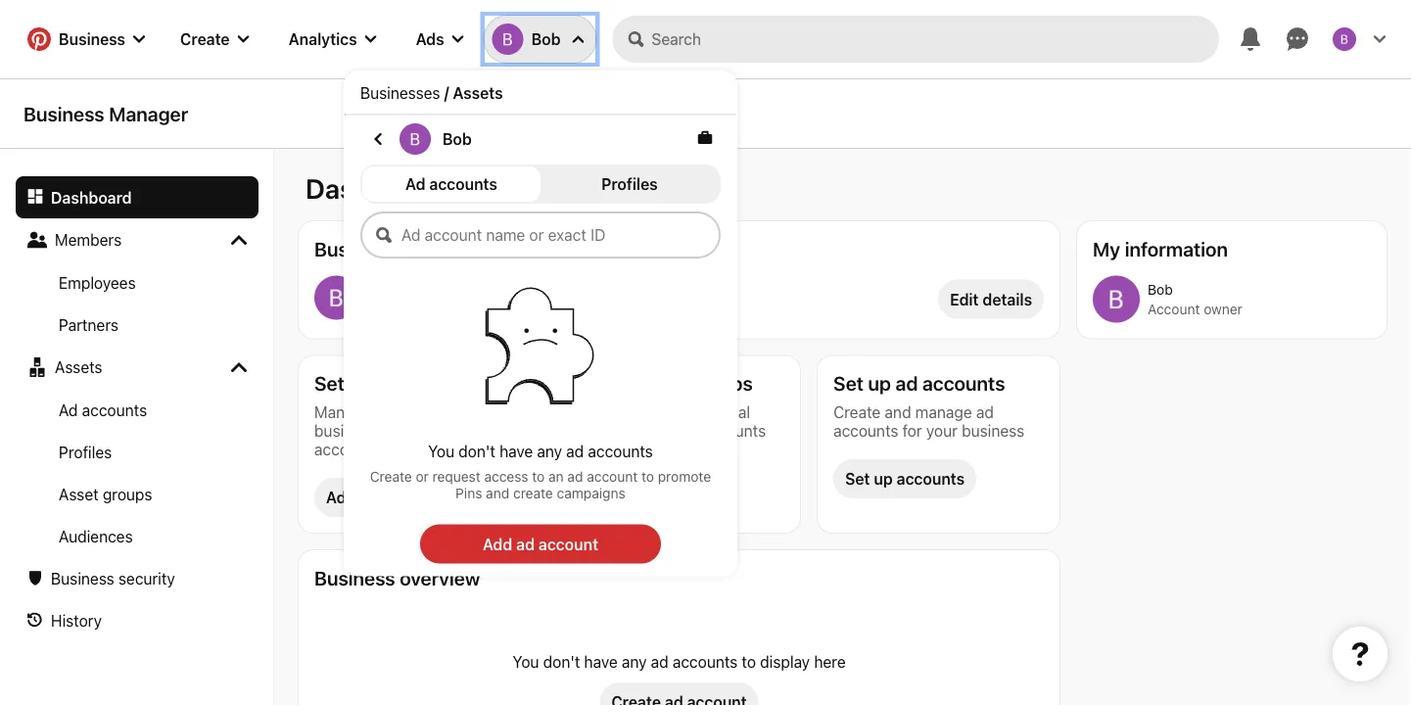 Task type: describe. For each thing, give the bounding box(es) containing it.
ad inside the set up your team manage who works in your business and which ad accounts they're assigned to
[[458, 421, 475, 440]]

overview
[[400, 566, 481, 589]]

accounts down assets dropdown button
[[82, 401, 147, 419]]

0 horizontal spatial bob
[[443, 130, 472, 148]]

you for you don't have any ad accounts to display here
[[513, 653, 539, 671]]

bob button
[[485, 16, 596, 63]]

don't for you don't have any ad accounts to display here
[[543, 653, 580, 671]]

add partners button
[[574, 478, 694, 517]]

an
[[549, 469, 564, 485]]

accounts down for
[[897, 470, 965, 488]]

business inside the set up your team manage who works in your business and which ad accounts they're assigned to
[[314, 421, 377, 440]]

account inside button
[[539, 535, 599, 554]]

add employees
[[326, 488, 440, 507]]

and inside create partnerships collaborate with external businesses on ad accounts and tools
[[574, 440, 601, 459]]

partners
[[59, 315, 119, 334]]

history button
[[16, 600, 259, 642]]

dashboard inside button
[[51, 188, 132, 207]]

asset groups
[[59, 485, 152, 504]]

1 horizontal spatial your
[[472, 403, 503, 421]]

ad inside create partnerships collaborate with external businesses on ad accounts and tools
[[679, 421, 697, 440]]

empty state puzzle icon image
[[486, 286, 596, 405]]

edit
[[950, 290, 979, 309]]

manage
[[916, 403, 973, 421]]

accounts left display
[[673, 653, 738, 671]]

ad accounts button inside tab list
[[362, 167, 541, 202]]

and inside set up ad accounts create and manage ad accounts for your business
[[885, 403, 912, 421]]

manager
[[109, 102, 188, 125]]

ad for the bottom "ad accounts" button
[[59, 401, 78, 419]]

asset groups button
[[16, 473, 259, 515]]

business manager
[[24, 102, 188, 125]]

security
[[118, 569, 175, 588]]

history
[[51, 611, 102, 630]]

account
[[1148, 301, 1201, 317]]

have for you don't have any ad accounts create or request access to an ad account to promote pins and create campaigns
[[500, 442, 533, 461]]

owner
[[1204, 301, 1243, 317]]

partnerships
[[639, 372, 753, 395]]

business security button
[[16, 557, 259, 600]]

bob image
[[314, 276, 359, 320]]

audiences button
[[16, 515, 259, 557]]

ad for "ad accounts" button within the tab list
[[406, 175, 426, 193]]

for
[[903, 421, 923, 440]]

you for you don't have any ad accounts create or request access to an ad account to promote pins and create campaigns
[[428, 442, 455, 461]]

set up your team manage who works in your business and which ad accounts they're assigned to
[[314, 372, 519, 459]]

set for set up your team
[[314, 372, 345, 395]]

add for your
[[326, 488, 356, 507]]

bob inside button
[[532, 30, 561, 48]]

any for display
[[622, 653, 647, 671]]

to up "partners"
[[642, 469, 654, 485]]

business id: 1109011614398600265
[[367, 301, 598, 317]]

have for you don't have any ad accounts to display here
[[584, 653, 618, 671]]

tools
[[605, 440, 640, 459]]

which
[[412, 421, 454, 440]]

add employees button
[[314, 478, 452, 517]]

to left the an
[[532, 469, 545, 485]]

id:
[[427, 301, 444, 317]]

business button
[[16, 16, 157, 63]]

set up accounts button
[[834, 459, 977, 499]]

business overview
[[314, 566, 481, 589]]

create inside create partnerships collaborate with external businesses on ad accounts and tools
[[574, 372, 634, 395]]

your inside set up ad accounts create and manage ad accounts for your business
[[927, 421, 958, 440]]

set up ad accounts create and manage ad accounts for your business
[[834, 372, 1025, 440]]

set up accounts
[[846, 470, 965, 488]]

1 horizontal spatial dashboard
[[306, 172, 442, 205]]

businesses / assets
[[360, 83, 503, 102]]

account switcher arrow icon image
[[573, 33, 584, 45]]

business badge dropdown menu button image
[[133, 33, 145, 45]]

manage
[[314, 403, 371, 421]]

members
[[55, 230, 122, 249]]

create partnerships collaborate with external businesses on ad accounts and tools
[[574, 372, 766, 459]]

you don't have any ad accounts to display here
[[513, 653, 846, 671]]

access
[[484, 469, 529, 485]]

and inside you don't have any ad accounts create or request access to an ad account to promote pins and create campaigns
[[486, 485, 510, 501]]

partners button
[[16, 304, 259, 346]]

assets inside primary navigation header navigation
[[453, 83, 503, 102]]

employees
[[360, 488, 440, 507]]

information for my information
[[1125, 237, 1229, 260]]

ads
[[416, 30, 444, 48]]

business inside set up ad accounts create and manage ad accounts for your business
[[962, 421, 1025, 440]]

information for business information
[[400, 237, 503, 260]]

they're
[[384, 440, 433, 459]]

my information
[[1093, 237, 1229, 260]]

edit details button
[[939, 280, 1044, 319]]

business for business security
[[51, 569, 114, 588]]

pinterest image
[[27, 27, 51, 51]]

/
[[444, 83, 449, 102]]

campaigns
[[557, 485, 626, 501]]

request
[[433, 469, 481, 485]]

add for collaborate
[[586, 488, 616, 507]]

external
[[694, 403, 751, 421]]

assets button
[[16, 346, 259, 389]]

my
[[1093, 237, 1121, 260]]

accounts left for
[[834, 421, 899, 440]]

businesses
[[574, 421, 653, 440]]

create inside set up ad accounts create and manage ad accounts for your business
[[834, 403, 881, 421]]



Task type: vqa. For each thing, say whether or not it's contained in the screenshot.


Task type: locate. For each thing, give the bounding box(es) containing it.
0 horizontal spatial have
[[500, 442, 533, 461]]

0 horizontal spatial assets
[[55, 358, 102, 376]]

1 horizontal spatial have
[[584, 653, 618, 671]]

ad
[[896, 372, 918, 395], [977, 403, 994, 421], [458, 421, 475, 440], [679, 421, 697, 440], [566, 442, 584, 461], [568, 469, 583, 485], [516, 535, 535, 554], [651, 653, 669, 671]]

1 horizontal spatial ad
[[406, 175, 426, 193]]

bob image
[[492, 24, 524, 55], [1333, 27, 1357, 51], [400, 123, 431, 155], [1093, 276, 1140, 323]]

0 horizontal spatial ad
[[59, 401, 78, 419]]

profiles button inside primary navigation header navigation
[[541, 167, 719, 202]]

business security
[[51, 569, 175, 588]]

0 horizontal spatial don't
[[459, 442, 496, 461]]

set
[[314, 372, 345, 395], [834, 372, 864, 395], [846, 470, 870, 488]]

and inside the set up your team manage who works in your business and which ad accounts they're assigned to
[[381, 421, 408, 440]]

in
[[455, 403, 468, 421]]

who
[[375, 403, 405, 421]]

Search text field
[[652, 16, 1220, 63]]

0 vertical spatial ad accounts
[[406, 175, 498, 193]]

ad accounts down assets dropdown button
[[59, 401, 147, 419]]

ad down assets dropdown button
[[59, 401, 78, 419]]

here
[[814, 653, 846, 671]]

to left display
[[742, 653, 756, 671]]

0 horizontal spatial information
[[400, 237, 503, 260]]

tab list
[[360, 165, 721, 204]]

bob down /
[[443, 130, 472, 148]]

1 horizontal spatial ad accounts button
[[362, 167, 541, 202]]

promote
[[658, 469, 711, 485]]

add inside add partners button
[[586, 488, 616, 507]]

business for business overview
[[314, 566, 395, 589]]

0 horizontal spatial any
[[537, 442, 562, 461]]

set inside button
[[846, 470, 870, 488]]

to up access
[[505, 440, 519, 459]]

your right in
[[472, 403, 503, 421]]

details
[[983, 290, 1033, 309]]

business down business button
[[24, 102, 104, 125]]

accounts down partnerships
[[701, 421, 766, 440]]

and left tools
[[574, 440, 601, 459]]

employees
[[59, 273, 136, 292]]

create button
[[165, 16, 265, 63]]

accounts down businesses
[[588, 442, 653, 461]]

on
[[658, 421, 675, 440]]

create right business badge dropdown menu button image on the left of the page
[[180, 30, 230, 48]]

business right for
[[962, 421, 1025, 440]]

dashboard up business information in the left of the page
[[306, 172, 442, 205]]

0 horizontal spatial add
[[326, 488, 356, 507]]

0 horizontal spatial your
[[377, 372, 417, 395]]

1 vertical spatial ad accounts button
[[16, 389, 259, 431]]

create up add employees at the left bottom of page
[[370, 469, 412, 485]]

with
[[660, 403, 690, 421]]

profiles for left profiles button
[[59, 443, 112, 461]]

account down campaigns
[[539, 535, 599, 554]]

business for business information
[[314, 237, 395, 260]]

any for or
[[537, 442, 562, 461]]

1 vertical spatial bob
[[443, 130, 472, 148]]

people image
[[27, 230, 47, 250]]

0 horizontal spatial ad accounts
[[59, 401, 147, 419]]

dashboard
[[306, 172, 442, 205], [51, 188, 132, 207]]

to inside the set up your team manage who works in your business and which ad accounts they're assigned to
[[505, 440, 519, 459]]

create
[[513, 485, 553, 501]]

bob inside bob account owner
[[1148, 281, 1173, 297]]

business for business id: 1109011614398600265
[[367, 301, 423, 317]]

accounts
[[430, 175, 498, 193], [923, 372, 1006, 395], [82, 401, 147, 419], [701, 421, 766, 440], [834, 421, 899, 440], [314, 440, 380, 459], [588, 442, 653, 461], [897, 470, 965, 488], [673, 653, 738, 671]]

ad up business information in the left of the page
[[406, 175, 426, 193]]

accounts inside create partnerships collaborate with external businesses on ad accounts and tools
[[701, 421, 766, 440]]

0 horizontal spatial profiles button
[[16, 431, 259, 473]]

0 vertical spatial bob
[[532, 30, 561, 48]]

assets image
[[27, 358, 47, 377]]

2 vertical spatial bob
[[1148, 281, 1173, 297]]

1 vertical spatial ad
[[59, 401, 78, 419]]

bob up account
[[1148, 281, 1173, 297]]

you
[[428, 442, 455, 461], [513, 653, 539, 671]]

1 horizontal spatial profiles button
[[541, 167, 719, 202]]

assets
[[453, 83, 503, 102], [55, 358, 102, 376]]

accounts down manage
[[314, 440, 380, 459]]

2 horizontal spatial add
[[586, 488, 616, 507]]

dashboard up members
[[51, 188, 132, 207]]

profiles
[[602, 175, 658, 193], [59, 443, 112, 461]]

ad accounts button
[[362, 167, 541, 202], [16, 389, 259, 431]]

create inside create popup button
[[180, 30, 230, 48]]

any inside you don't have any ad accounts create or request access to an ad account to promote pins and create campaigns
[[537, 442, 562, 461]]

ad accounts button up business information in the left of the page
[[362, 167, 541, 202]]

add ad account
[[483, 535, 599, 554]]

add inside "add employees" button
[[326, 488, 356, 507]]

1 horizontal spatial don't
[[543, 653, 580, 671]]

accounts up business information in the left of the page
[[430, 175, 498, 193]]

edit details
[[950, 290, 1033, 309]]

business information
[[314, 237, 503, 260]]

bob left account switcher arrow icon
[[532, 30, 561, 48]]

ad
[[406, 175, 426, 193], [59, 401, 78, 419]]

add inside add ad account button
[[483, 535, 513, 554]]

audiences
[[59, 527, 133, 546]]

2 business from the left
[[962, 421, 1025, 440]]

assets right assets image
[[55, 358, 102, 376]]

business for business manager
[[24, 102, 104, 125]]

dashboard image
[[27, 188, 43, 204]]

1 business from the left
[[314, 421, 377, 440]]

ad accounts inside primary navigation header navigation
[[406, 175, 498, 193]]

works
[[409, 403, 451, 421]]

information up bob account owner
[[1125, 237, 1229, 260]]

add partners
[[586, 488, 683, 507]]

1 horizontal spatial information
[[1125, 237, 1229, 260]]

any
[[537, 442, 562, 461], [622, 653, 647, 671]]

businesses
[[360, 83, 440, 102]]

0 horizontal spatial dashboard
[[51, 188, 132, 207]]

bob account owner
[[1148, 281, 1243, 317]]

account
[[587, 469, 638, 485], [539, 535, 599, 554]]

0 vertical spatial ad
[[406, 175, 426, 193]]

accounts inside the set up your team manage who works in your business and which ad accounts they're assigned to
[[314, 440, 380, 459]]

business for business
[[59, 30, 125, 48]]

set inside set up ad accounts create and manage ad accounts for your business
[[834, 372, 864, 395]]

1 horizontal spatial profiles
[[602, 175, 658, 193]]

tab list inside primary navigation header navigation
[[360, 165, 721, 204]]

ad accounts
[[406, 175, 498, 193], [59, 401, 147, 419]]

up for accounts
[[874, 470, 893, 488]]

1 horizontal spatial business
[[962, 421, 1025, 440]]

and right pins at left
[[486, 485, 510, 501]]

up inside button
[[874, 470, 893, 488]]

1109011614398600265
[[448, 301, 598, 317]]

pins
[[456, 485, 482, 501]]

up inside set up ad accounts create and manage ad accounts for your business
[[868, 372, 892, 395]]

profiles inside primary navigation header navigation
[[602, 175, 658, 193]]

1 horizontal spatial assets
[[453, 83, 503, 102]]

and left manage
[[885, 403, 912, 421]]

business up history
[[51, 569, 114, 588]]

don't inside you don't have any ad accounts create or request access to an ad account to promote pins and create campaigns
[[459, 442, 496, 461]]

analytics button
[[273, 16, 392, 63]]

0 vertical spatial have
[[500, 442, 533, 461]]

0 vertical spatial assets
[[453, 83, 503, 102]]

1 vertical spatial account
[[539, 535, 599, 554]]

assigned
[[437, 440, 501, 459]]

up for ad
[[868, 372, 892, 395]]

add ad account button
[[420, 525, 661, 564]]

Account search search field
[[360, 212, 721, 259]]

your up who
[[377, 372, 417, 395]]

0 horizontal spatial ad accounts button
[[16, 389, 259, 431]]

accounts up manage
[[923, 372, 1006, 395]]

partners
[[620, 488, 683, 507]]

1 vertical spatial you
[[513, 653, 539, 671]]

1 vertical spatial assets
[[55, 358, 102, 376]]

set inside the set up your team manage who works in your business and which ad accounts they're assigned to
[[314, 372, 345, 395]]

2 horizontal spatial bob
[[1148, 281, 1173, 297]]

business left business badge dropdown menu button image on the left of the page
[[59, 30, 125, 48]]

and left which
[[381, 421, 408, 440]]

ads button
[[400, 16, 480, 63]]

0 vertical spatial any
[[537, 442, 562, 461]]

your right for
[[927, 421, 958, 440]]

0 vertical spatial ad accounts button
[[362, 167, 541, 202]]

0 vertical spatial profiles button
[[541, 167, 719, 202]]

0 vertical spatial you
[[428, 442, 455, 461]]

1 vertical spatial ad accounts
[[59, 401, 147, 419]]

account down tools
[[587, 469, 638, 485]]

primary navigation header navigation
[[12, 4, 1400, 577]]

ad inside tab list
[[406, 175, 426, 193]]

to
[[505, 440, 519, 459], [532, 469, 545, 485], [642, 469, 654, 485], [742, 653, 756, 671]]

asset
[[59, 485, 99, 504]]

groups
[[103, 485, 152, 504]]

accounts inside you don't have any ad accounts create or request access to an ad account to promote pins and create campaigns
[[588, 442, 653, 461]]

ad accounts up business information in the left of the page
[[406, 175, 498, 193]]

team
[[421, 372, 467, 395]]

1 vertical spatial any
[[622, 653, 647, 671]]

your
[[377, 372, 417, 395], [472, 403, 503, 421], [927, 421, 958, 440]]

profiles for profiles button within primary navigation header navigation
[[602, 175, 658, 193]]

1 horizontal spatial you
[[513, 653, 539, 671]]

0 vertical spatial profiles
[[602, 175, 658, 193]]

business
[[59, 30, 125, 48], [24, 102, 104, 125], [314, 237, 395, 260], [367, 301, 423, 317], [314, 566, 395, 589], [51, 569, 114, 588]]

1 vertical spatial don't
[[543, 653, 580, 671]]

employees button
[[16, 262, 259, 304]]

1 vertical spatial have
[[584, 653, 618, 671]]

set for set up ad accounts
[[834, 372, 864, 395]]

create
[[180, 30, 230, 48], [574, 372, 634, 395], [834, 403, 881, 421], [370, 469, 412, 485]]

bob
[[532, 30, 561, 48], [443, 130, 472, 148], [1148, 281, 1173, 297]]

1 horizontal spatial add
[[483, 535, 513, 554]]

search icon image
[[628, 31, 644, 47]]

business left they're
[[314, 421, 377, 440]]

don't
[[459, 442, 496, 461], [543, 653, 580, 671]]

information up id: on the top
[[400, 237, 503, 260]]

display
[[760, 653, 810, 671]]

or
[[416, 469, 429, 485]]

accounts inside tab list
[[430, 175, 498, 193]]

0 horizontal spatial you
[[428, 442, 455, 461]]

0 horizontal spatial profiles
[[59, 443, 112, 461]]

2 information from the left
[[1125, 237, 1229, 260]]

bob image inside button
[[492, 24, 524, 55]]

you don't have any ad accounts create or request access to an ad account to promote pins and create campaigns
[[370, 442, 711, 501]]

ad inside button
[[516, 535, 535, 554]]

tab list containing ad accounts
[[360, 165, 721, 204]]

1 horizontal spatial any
[[622, 653, 647, 671]]

don't for you don't have any ad accounts create or request access to an ad account to promote pins and create campaigns
[[459, 442, 496, 461]]

1 horizontal spatial bob
[[532, 30, 561, 48]]

0 horizontal spatial business
[[314, 421, 377, 440]]

business up bob image
[[314, 237, 395, 260]]

business
[[314, 421, 377, 440], [962, 421, 1025, 440]]

you inside you don't have any ad accounts create or request access to an ad account to promote pins and create campaigns
[[428, 442, 455, 461]]

1 vertical spatial profiles
[[59, 443, 112, 461]]

assets inside dropdown button
[[55, 358, 102, 376]]

security image
[[27, 571, 43, 587]]

collaborate
[[574, 403, 656, 421]]

2 horizontal spatial your
[[927, 421, 958, 440]]

up inside the set up your team manage who works in your business and which ad accounts they're assigned to
[[349, 372, 372, 395]]

0 vertical spatial don't
[[459, 442, 496, 461]]

business inside primary navigation header navigation
[[59, 30, 125, 48]]

more sections image
[[231, 232, 247, 248]]

1 horizontal spatial ad accounts
[[406, 175, 498, 193]]

create left for
[[834, 403, 881, 421]]

members button
[[16, 218, 259, 262]]

1 vertical spatial profiles button
[[16, 431, 259, 473]]

profiles button
[[541, 167, 719, 202], [16, 431, 259, 473]]

business down "add employees" button
[[314, 566, 395, 589]]

businesses link
[[360, 83, 440, 102]]

ad accounts button up asset groups button
[[16, 389, 259, 431]]

create inside you don't have any ad accounts create or request access to an ad account to promote pins and create campaigns
[[370, 469, 412, 485]]

create up collaborate
[[574, 372, 634, 395]]

analytics
[[289, 30, 357, 48]]

1 information from the left
[[400, 237, 503, 260]]

history image
[[27, 613, 43, 629]]

account inside you don't have any ad accounts create or request access to an ad account to promote pins and create campaigns
[[587, 469, 638, 485]]

dashboard button
[[16, 176, 259, 218]]

0 vertical spatial account
[[587, 469, 638, 485]]

business left id: on the top
[[367, 301, 423, 317]]

more sections image
[[231, 360, 247, 375]]

up for your
[[349, 372, 372, 395]]

have inside you don't have any ad accounts create or request access to an ad account to promote pins and create campaigns
[[500, 442, 533, 461]]

assets right /
[[453, 83, 503, 102]]

up
[[349, 372, 372, 395], [868, 372, 892, 395], [874, 470, 893, 488]]



